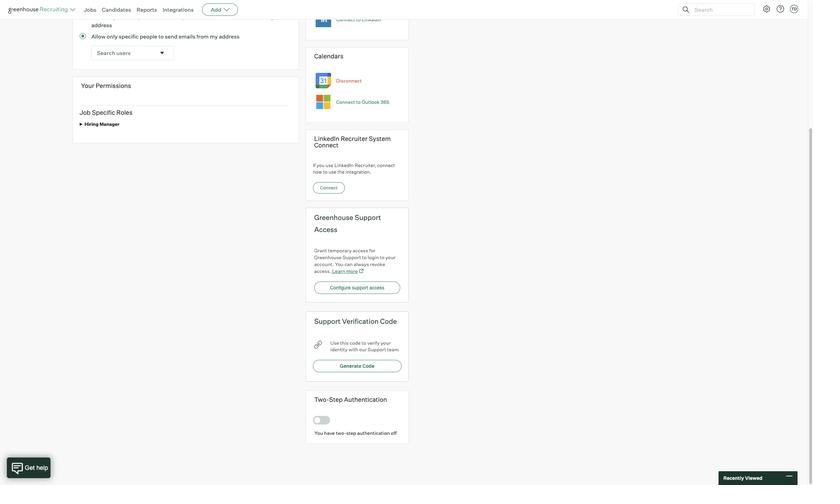Task type: locate. For each thing, give the bounding box(es) containing it.
access inside button
[[370, 285, 385, 290]]

access right support
[[370, 285, 385, 290]]

linkedin
[[362, 17, 382, 22], [315, 135, 340, 142], [335, 162, 354, 168]]

configure support access button
[[315, 282, 401, 294]]

the
[[338, 169, 345, 175]]

1 allow from the top
[[91, 13, 106, 20]]

support up for
[[355, 213, 382, 222]]

your right 'login'
[[386, 254, 396, 260]]

1 vertical spatial emails
[[179, 33, 196, 40]]

1 vertical spatial your
[[381, 340, 391, 346]]

1 horizontal spatial my
[[267, 13, 275, 20]]

1 vertical spatial my
[[210, 33, 218, 40]]

allow inside "allow anyone with job or site admin permissions to send emails from my address"
[[91, 13, 106, 20]]

1 vertical spatial linkedin
[[315, 135, 340, 142]]

greenhouse up the "account."
[[315, 254, 342, 260]]

support up "can"
[[343, 254, 361, 260]]

code right verification
[[381, 317, 397, 326]]

can
[[345, 261, 353, 267]]

our
[[360, 347, 367, 353]]

td
[[792, 7, 798, 11]]

send inside "allow anyone with job or site admin permissions to send emails from my address"
[[222, 13, 234, 20]]

two-
[[336, 430, 347, 436]]

1 vertical spatial allow
[[91, 33, 106, 40]]

1 horizontal spatial you
[[335, 261, 344, 267]]

integration.
[[346, 169, 372, 175]]

send up toggle flyout image
[[165, 33, 178, 40]]

0 vertical spatial code
[[381, 317, 397, 326]]

code
[[350, 340, 361, 346]]

your up the team
[[381, 340, 391, 346]]

access
[[353, 247, 369, 253], [370, 285, 385, 290]]

address
[[91, 22, 112, 28], [219, 33, 240, 40]]

recently
[[724, 475, 745, 481]]

0 horizontal spatial address
[[91, 22, 112, 28]]

1 horizontal spatial send
[[222, 13, 234, 20]]

2 vertical spatial linkedin
[[335, 162, 354, 168]]

1 vertical spatial with
[[349, 347, 359, 353]]

you
[[317, 162, 325, 168]]

use right the you
[[326, 162, 334, 168]]

0 vertical spatial from
[[253, 13, 265, 20]]

connect to linkedin link
[[337, 17, 382, 22]]

with left job
[[127, 13, 138, 20]]

you up learn
[[335, 261, 344, 267]]

0 horizontal spatial my
[[210, 33, 218, 40]]

0 vertical spatial you
[[335, 261, 344, 267]]

address up only
[[91, 22, 112, 28]]

td button
[[790, 3, 801, 14]]

0 horizontal spatial send
[[165, 33, 178, 40]]

access left for
[[353, 247, 369, 253]]

connect for connect to linkedin
[[337, 17, 355, 22]]

1 horizontal spatial address
[[219, 33, 240, 40]]

use left the
[[329, 169, 337, 175]]

0 vertical spatial send
[[222, 13, 234, 20]]

0 vertical spatial use
[[326, 162, 334, 168]]

2 greenhouse from the top
[[315, 254, 342, 260]]

admin
[[165, 13, 181, 20]]

this
[[341, 340, 349, 346]]

0 vertical spatial address
[[91, 22, 112, 28]]

support
[[352, 285, 369, 290]]

1 horizontal spatial emails
[[235, 13, 252, 20]]

learn more
[[333, 268, 358, 274]]

with
[[127, 13, 138, 20], [349, 347, 359, 353]]

step
[[329, 396, 343, 403]]

job specific roles
[[80, 109, 133, 116]]

td button
[[791, 5, 799, 13]]

address down add popup button
[[219, 33, 240, 40]]

2 allow from the top
[[91, 33, 106, 40]]

have
[[324, 430, 335, 436]]

1 vertical spatial address
[[219, 33, 240, 40]]

learn more link
[[332, 268, 364, 274]]

revoke
[[370, 261, 386, 267]]

0 vertical spatial allow
[[91, 13, 106, 20]]

two-step authentication
[[315, 396, 387, 403]]

more
[[347, 268, 358, 274]]

connect to outlook 365 link
[[337, 99, 390, 105]]

disconnect
[[337, 78, 362, 84]]

1 vertical spatial from
[[197, 33, 209, 40]]

0 vertical spatial access
[[353, 247, 369, 253]]

code down our at the left bottom of the page
[[363, 363, 375, 369]]

0 horizontal spatial code
[[363, 363, 375, 369]]

to
[[215, 13, 220, 20], [357, 17, 361, 22], [159, 33, 164, 40], [357, 99, 361, 105], [323, 169, 328, 175], [362, 254, 367, 260], [380, 254, 385, 260], [362, 340, 367, 346]]

1 horizontal spatial from
[[253, 13, 265, 20]]

greenhouse
[[315, 213, 354, 222], [315, 254, 342, 260]]

allow left only
[[91, 33, 106, 40]]

access inside grant temporary access for greenhouse support to login to your account. you can always revoke access.
[[353, 247, 369, 253]]

generate code
[[340, 363, 375, 369]]

greenhouse up the access
[[315, 213, 354, 222]]

1 vertical spatial greenhouse
[[315, 254, 342, 260]]

you
[[335, 261, 344, 267], [315, 430, 323, 436]]

off
[[391, 430, 397, 436]]

0 vertical spatial my
[[267, 13, 275, 20]]

send
[[222, 13, 234, 20], [165, 33, 178, 40]]

manager
[[100, 121, 120, 127]]

connect for connect link
[[320, 185, 338, 190]]

0 vertical spatial emails
[[235, 13, 252, 20]]

allow down jobs
[[91, 13, 106, 20]]

toggle flyout image
[[159, 49, 166, 56]]

anyone
[[107, 13, 126, 20]]

people
[[140, 33, 157, 40]]

greenhouse inside grant temporary access for greenhouse support to login to your account. you can always revoke access.
[[315, 254, 342, 260]]

0 horizontal spatial with
[[127, 13, 138, 20]]

connect inside linkedin recruiter system connect
[[315, 141, 339, 149]]

only
[[107, 33, 118, 40]]

connect for connect to outlook 365
[[337, 99, 355, 105]]

use this code to verify your identity with our support team
[[331, 340, 399, 353]]

connect to linkedin
[[337, 17, 382, 22]]

0 vertical spatial greenhouse
[[315, 213, 354, 222]]

allow
[[91, 13, 106, 20], [91, 33, 106, 40]]

Search text field
[[694, 5, 749, 15]]

support down verify
[[368, 347, 387, 353]]

0 vertical spatial with
[[127, 13, 138, 20]]

support
[[355, 213, 382, 222], [343, 254, 361, 260], [315, 317, 341, 326], [368, 347, 387, 353]]

linkedin recruiter system connect
[[315, 135, 391, 149]]

1 vertical spatial code
[[363, 363, 375, 369]]

connect
[[378, 162, 395, 168]]

None field
[[91, 46, 174, 60]]

1 vertical spatial access
[[370, 285, 385, 290]]

access for support
[[370, 285, 385, 290]]

1 horizontal spatial access
[[370, 285, 385, 290]]

use
[[326, 162, 334, 168], [329, 169, 337, 175]]

from
[[253, 13, 265, 20], [197, 33, 209, 40]]

with down code
[[349, 347, 359, 353]]

support verification code
[[315, 317, 397, 326]]

connect
[[337, 17, 355, 22], [337, 99, 355, 105], [315, 141, 339, 149], [320, 185, 338, 190]]

send right permissions
[[222, 13, 234, 20]]

you left have on the bottom left of the page
[[315, 430, 323, 436]]

1 horizontal spatial with
[[349, 347, 359, 353]]

my inside "allow anyone with job or site admin permissions to send emails from my address"
[[267, 13, 275, 20]]

hiring
[[85, 121, 99, 127]]

1 greenhouse from the top
[[315, 213, 354, 222]]

system
[[369, 135, 391, 142]]

1 vertical spatial you
[[315, 430, 323, 436]]

0 horizontal spatial access
[[353, 247, 369, 253]]

0 vertical spatial your
[[386, 254, 396, 260]]

team
[[388, 347, 399, 353]]

recently viewed
[[724, 475, 763, 481]]



Task type: describe. For each thing, give the bounding box(es) containing it.
always
[[354, 261, 369, 267]]

greenhouse recruiting image
[[8, 6, 70, 14]]

linkedin inside if you use linkedin recruiter, connect now to use the integration.
[[335, 162, 354, 168]]

or
[[148, 13, 153, 20]]

0 vertical spatial linkedin
[[362, 17, 382, 22]]

outlook
[[362, 99, 380, 105]]

1 horizontal spatial code
[[381, 317, 397, 326]]

to inside "allow anyone with job or site admin permissions to send emails from my address"
[[215, 13, 220, 20]]

identity
[[331, 347, 348, 353]]

candidates link
[[102, 6, 131, 13]]

to inside "use this code to verify your identity with our support team"
[[362, 340, 367, 346]]

with inside "use this code to verify your identity with our support team"
[[349, 347, 359, 353]]

recruiter,
[[355, 162, 377, 168]]

365
[[381, 99, 390, 105]]

support inside grant temporary access for greenhouse support to login to your account. you can always revoke access.
[[343, 254, 361, 260]]

code inside button
[[363, 363, 375, 369]]

with inside "allow anyone with job or site admin permissions to send emails from my address"
[[127, 13, 138, 20]]

verify
[[368, 340, 380, 346]]

job
[[139, 13, 147, 20]]

specific
[[92, 109, 115, 116]]

if
[[313, 162, 316, 168]]

add button
[[202, 3, 238, 16]]

site
[[155, 13, 164, 20]]

support up "use"
[[315, 317, 341, 326]]

allow only specific people to send emails from my address
[[91, 33, 240, 40]]

you have two-step authentication off
[[315, 430, 397, 436]]

roles
[[116, 109, 133, 116]]

integrations link
[[163, 6, 194, 13]]

permissions
[[183, 13, 214, 20]]

candidates
[[102, 6, 131, 13]]

temporary
[[328, 247, 352, 253]]

linkedin inside linkedin recruiter system connect
[[315, 135, 340, 142]]

reports
[[137, 6, 157, 13]]

job
[[80, 109, 91, 116]]

login
[[368, 254, 379, 260]]

your inside grant temporary access for greenhouse support to login to your account. you can always revoke access.
[[386, 254, 396, 260]]

support inside greenhouse support access
[[355, 213, 382, 222]]

permissions
[[96, 82, 131, 89]]

support inside "use this code to verify your identity with our support team"
[[368, 347, 387, 353]]

authentication
[[358, 430, 390, 436]]

step
[[347, 430, 357, 436]]

if you use linkedin recruiter, connect now to use the integration.
[[313, 162, 395, 175]]

your
[[81, 82, 94, 89]]

configure
[[330, 285, 351, 290]]

grant temporary access for greenhouse support to login to your account. you can always revoke access.
[[315, 247, 396, 274]]

connect link
[[313, 182, 345, 193]]

from inside "allow anyone with job or site admin permissions to send emails from my address"
[[253, 13, 265, 20]]

0 horizontal spatial from
[[197, 33, 209, 40]]

configure image
[[763, 5, 772, 13]]

authentication
[[344, 396, 387, 403]]

account.
[[315, 261, 334, 267]]

configure support access
[[330, 285, 385, 290]]

generate
[[340, 363, 362, 369]]

0 horizontal spatial you
[[315, 430, 323, 436]]

specific
[[119, 33, 139, 40]]

greenhouse support access
[[315, 213, 382, 234]]

1 vertical spatial send
[[165, 33, 178, 40]]

to inside if you use linkedin recruiter, connect now to use the integration.
[[323, 169, 328, 175]]

viewed
[[746, 475, 763, 481]]

0 horizontal spatial emails
[[179, 33, 196, 40]]

grant
[[315, 247, 327, 253]]

disconnect link
[[337, 78, 362, 84]]

allow anyone with job or site admin permissions to send emails from my address
[[91, 13, 275, 28]]

connect to outlook 365
[[337, 99, 390, 105]]

reports link
[[137, 6, 157, 13]]

1 vertical spatial use
[[329, 169, 337, 175]]

your permissions
[[81, 82, 131, 89]]

access for temporary
[[353, 247, 369, 253]]

allow for allow only specific people to send emails from my address
[[91, 33, 106, 40]]

checkmark image
[[316, 418, 321, 423]]

add
[[211, 6, 222, 13]]

integrations
[[163, 6, 194, 13]]

two-
[[315, 396, 329, 403]]

learn
[[333, 268, 346, 274]]

emails inside "allow anyone with job or site admin permissions to send emails from my address"
[[235, 13, 252, 20]]

generate code button
[[313, 360, 402, 372]]

now
[[313, 169, 322, 175]]

Search users text field
[[91, 46, 156, 60]]

jobs link
[[84, 6, 96, 13]]

address inside "allow anyone with job or site admin permissions to send emails from my address"
[[91, 22, 112, 28]]

use
[[331, 340, 339, 346]]

hiring manager
[[85, 121, 120, 127]]

greenhouse inside greenhouse support access
[[315, 213, 354, 222]]

recruiter
[[341, 135, 368, 142]]

access.
[[315, 268, 332, 274]]

calendars
[[315, 52, 344, 60]]

for
[[370, 247, 376, 253]]

you inside grant temporary access for greenhouse support to login to your account. you can always revoke access.
[[335, 261, 344, 267]]

your inside "use this code to verify your identity with our support team"
[[381, 340, 391, 346]]

jobs
[[84, 6, 96, 13]]

access
[[315, 225, 338, 234]]

allow for allow anyone with job or site admin permissions to send emails from my address
[[91, 13, 106, 20]]

verification
[[342, 317, 379, 326]]



Task type: vqa. For each thing, say whether or not it's contained in the screenshot.
ALLOW
yes



